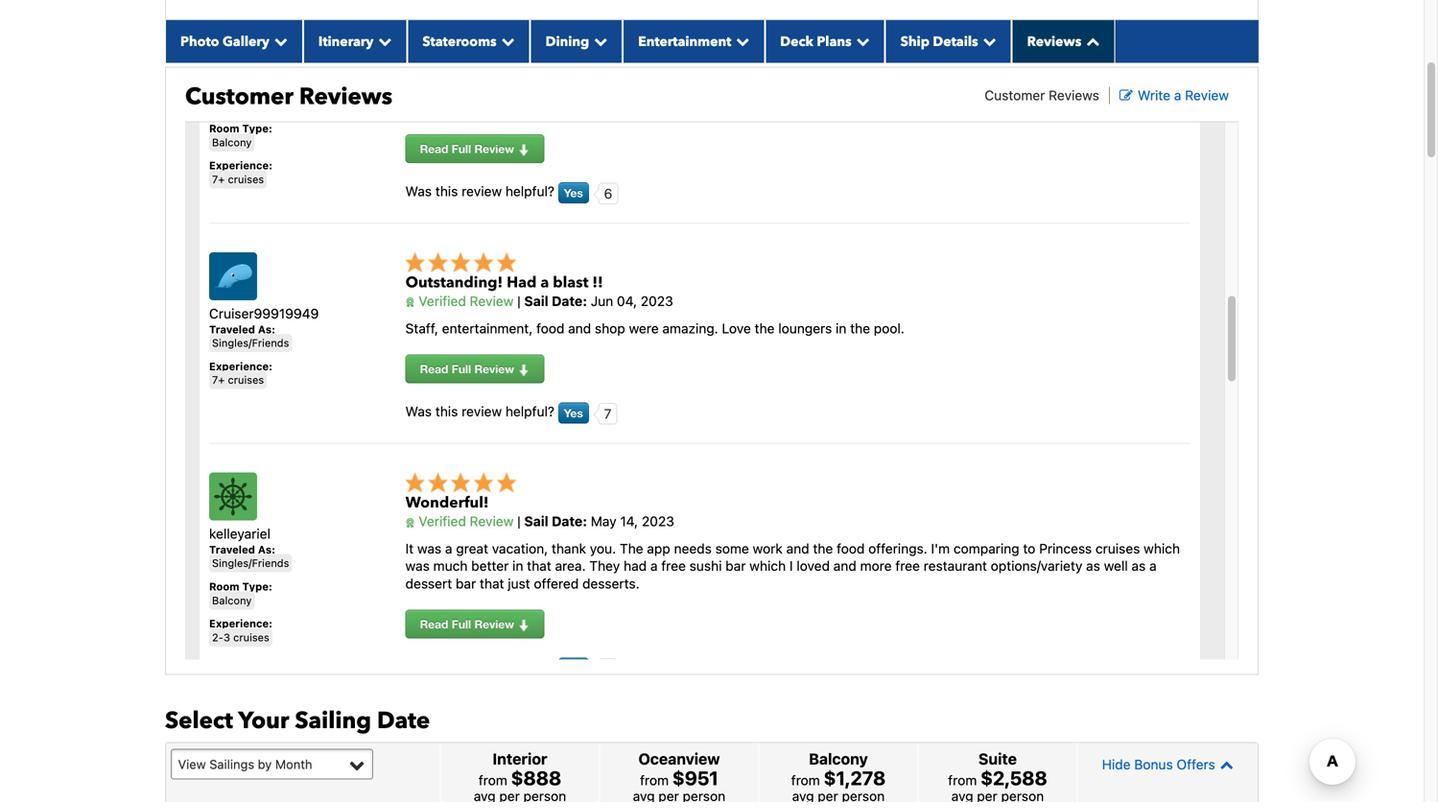 Task type: vqa. For each thing, say whether or not it's contained in the screenshot.


Task type: describe. For each thing, give the bounding box(es) containing it.
wonderful!
[[405, 492, 489, 514]]

more
[[860, 558, 892, 574]]

chevron down image for photo gallery
[[270, 34, 288, 48]]

gallery
[[223, 32, 270, 51]]

were
[[629, 320, 659, 336]]

2 as from the left
[[1132, 558, 1146, 574]]

it
[[405, 541, 414, 556]]

experience: 7+ cruises for sharoneugene
[[209, 159, 273, 186]]

select your sailing date
[[165, 705, 430, 737]]

7
[[604, 406, 612, 422]]

customer reviews link
[[985, 87, 1100, 103]]

| sail date: jun 04, 2023
[[514, 293, 673, 309]]

verified for wonderful!
[[419, 514, 466, 529]]

cruiser99919949
[[209, 306, 319, 322]]

staterooms
[[423, 32, 497, 51]]

suite
[[979, 750, 1017, 768]]

jun
[[591, 293, 613, 309]]

yes button for 7
[[558, 403, 589, 424]]

verified review link for wonderful!
[[405, 514, 514, 529]]

thank
[[552, 541, 586, 556]]

dining button
[[530, 20, 623, 63]]

review for 6
[[462, 184, 502, 199]]

1 full from the top
[[452, 142, 471, 156]]

details
[[933, 32, 978, 51]]

2-
[[212, 631, 224, 644]]

1 read full review from the top
[[420, 142, 518, 156]]

traveled for kelleyariel
[[209, 543, 255, 556]]

from $1,278
[[791, 766, 886, 789]]

desserts.
[[582, 576, 640, 591]]

0 vertical spatial balcony
[[212, 136, 252, 149]]

1 vertical spatial that
[[480, 576, 504, 591]]

staff, entertainment, food and shop were amazing. love the loungers in the pool.
[[405, 320, 905, 336]]

shop
[[595, 320, 625, 336]]

3 review from the top
[[462, 659, 502, 675]]

great
[[456, 541, 488, 556]]

deck plans
[[780, 32, 852, 51]]

read full review for wonderful!
[[420, 618, 518, 631]]

0 horizontal spatial and
[[568, 320, 591, 336]]

select
[[165, 705, 233, 737]]

full for outstanding! had a blast !!
[[452, 362, 471, 376]]

from $951
[[640, 766, 719, 789]]

$951
[[673, 766, 719, 789]]

princess
[[1039, 541, 1092, 556]]

by
[[258, 757, 272, 771]]

04,
[[617, 293, 637, 309]]

i'm
[[931, 541, 950, 556]]

singles/friends for kelleyariel
[[212, 557, 289, 570]]

0 horizontal spatial customer
[[185, 81, 293, 113]]

sailing
[[295, 705, 371, 737]]

singles/friends for cruiser99919949
[[212, 337, 289, 349]]

sharoneugene
[[209, 68, 297, 84]]

interior
[[493, 750, 548, 768]]

2 room type: balcony from the top
[[209, 581, 272, 607]]

chevron down image for deck plans
[[852, 34, 870, 48]]

reviews down itinerary
[[299, 81, 392, 113]]

cruiser99919949 image
[[209, 252, 257, 300]]

from $888
[[479, 766, 561, 789]]

reviews inside dropdown button
[[1027, 32, 1082, 51]]

experience: 7+ cruises for cruiser99919949
[[209, 360, 273, 386]]

your
[[238, 705, 289, 737]]

write
[[1138, 87, 1171, 103]]

itinerary button
[[303, 20, 407, 63]]

3 helpful? from the top
[[506, 659, 555, 675]]

14,
[[620, 514, 638, 529]]

love
[[722, 320, 751, 336]]

1 as from the left
[[1086, 558, 1100, 574]]

offerings.
[[869, 541, 928, 556]]

chevron down image
[[589, 34, 608, 48]]

sushi
[[690, 558, 722, 574]]

7+ for sharoneugene
[[212, 173, 225, 186]]

2 horizontal spatial and
[[834, 558, 857, 574]]

kelleyariel
[[209, 526, 271, 542]]

from for $2,588
[[948, 772, 977, 788]]

helpful? for 6
[[506, 184, 555, 199]]

0 vertical spatial which
[[1144, 541, 1180, 556]]

2 type: from the top
[[242, 581, 272, 593]]

the
[[620, 541, 643, 556]]

staterooms button
[[407, 20, 530, 63]]

!!
[[592, 272, 603, 293]]

entertainment button
[[623, 20, 765, 63]]

from for $951
[[640, 772, 669, 788]]

small verified icon image for outstanding! had a blast !!
[[405, 298, 415, 308]]

pool.
[[874, 320, 905, 336]]

itinerary
[[318, 32, 374, 51]]

needs
[[674, 541, 712, 556]]

was for 6
[[405, 184, 432, 199]]

0 horizontal spatial the
[[755, 320, 775, 336]]

0 horizontal spatial customer reviews
[[185, 81, 392, 113]]

it was a great vacation, thank you.  the app needs some work and the food offerings.  i'm comparing to princess cruises which was much better in that area.  they had a free sushi bar which i loved and more free restaurant options/variety as well as a dessert bar that just offered desserts.
[[405, 541, 1180, 591]]

from for $1,278
[[791, 772, 820, 788]]

ship
[[901, 32, 930, 51]]

full for wonderful!
[[452, 618, 471, 631]]

amazing.
[[662, 320, 718, 336]]

may
[[591, 514, 617, 529]]

cruises inside experience: 2-3 cruises
[[233, 631, 269, 644]]

2 horizontal spatial the
[[850, 320, 870, 336]]

had
[[624, 558, 647, 574]]

options/variety
[[991, 558, 1083, 574]]

1 room from the top
[[209, 122, 239, 135]]

they
[[589, 558, 620, 574]]

entertainment
[[638, 32, 731, 51]]

experience: 2-3 cruises
[[209, 618, 273, 644]]

1 vertical spatial was
[[405, 558, 430, 574]]

kelleyariel image
[[209, 473, 257, 521]]

read full review for outstanding! had a blast !!
[[420, 362, 518, 376]]

a right had
[[541, 272, 549, 293]]

hide bonus offers link
[[1083, 748, 1253, 781]]

verified review for wonderful!
[[415, 514, 514, 529]]

photo
[[180, 32, 219, 51]]

chevron down image for itinerary
[[374, 34, 392, 48]]

3
[[224, 631, 230, 644]]

experience: for sharoneugene
[[209, 159, 273, 172]]

1 vertical spatial which
[[750, 558, 786, 574]]

verified for outstanding! had a blast !!
[[419, 293, 466, 309]]

view sailings by month link
[[171, 749, 373, 780]]

2 vertical spatial balcony
[[809, 750, 868, 768]]

verified review for outstanding! had a blast !!
[[415, 293, 514, 309]]

blast
[[553, 272, 589, 293]]

this for 6
[[435, 184, 458, 199]]

entertainment,
[[442, 320, 533, 336]]

photo gallery button
[[165, 20, 303, 63]]

1 horizontal spatial customer reviews
[[985, 87, 1100, 103]]

view sailings by month
[[178, 757, 312, 771]]

vacation,
[[492, 541, 548, 556]]

2 free from the left
[[896, 558, 920, 574]]

0 vertical spatial food
[[536, 320, 565, 336]]

photo gallery
[[180, 32, 270, 51]]

had
[[507, 272, 537, 293]]



Task type: locate. For each thing, give the bounding box(es) containing it.
0 vertical spatial room type: balcony
[[209, 122, 272, 149]]

yes button left 6
[[558, 182, 589, 204]]

0 vertical spatial that
[[527, 558, 551, 574]]

0 horizontal spatial free
[[661, 558, 686, 574]]

verified up staff,
[[419, 293, 466, 309]]

1 vertical spatial small verified icon image
[[405, 518, 415, 528]]

1 date: from the top
[[552, 293, 587, 309]]

bar down some
[[726, 558, 746, 574]]

1 vertical spatial room
[[209, 581, 239, 593]]

i
[[790, 558, 793, 574]]

0 vertical spatial singles/friends
[[212, 337, 289, 349]]

was this review helpful? yes up outstanding! had a blast !!
[[405, 184, 583, 200]]

3 this from the top
[[435, 659, 458, 675]]

2 experience: 7+ cruises from the top
[[209, 360, 273, 386]]

0 vertical spatial |
[[517, 293, 521, 309]]

1 7+ from the top
[[212, 173, 225, 186]]

2 was this review helpful? yes from the top
[[405, 404, 583, 420]]

1 was this review helpful? yes from the top
[[405, 184, 583, 200]]

room type: balcony down sharoneugene
[[209, 122, 272, 149]]

5 chevron down image from the left
[[852, 34, 870, 48]]

1 horizontal spatial that
[[527, 558, 551, 574]]

from down oceanview
[[640, 772, 669, 788]]

1 vertical spatial yes
[[564, 407, 583, 420]]

much
[[433, 558, 468, 574]]

that up offered
[[527, 558, 551, 574]]

this up outstanding!
[[435, 184, 458, 199]]

from for $888
[[479, 772, 507, 788]]

1 vertical spatial verified
[[419, 514, 466, 529]]

from down the interior in the left bottom of the page
[[479, 772, 507, 788]]

sail up vacation,
[[524, 514, 548, 529]]

$1,278
[[824, 766, 886, 789]]

outstanding!
[[405, 272, 503, 293]]

full
[[452, 142, 471, 156], [452, 362, 471, 376], [452, 618, 471, 631]]

0 vertical spatial type:
[[242, 122, 272, 135]]

2 singles/friends from the top
[[212, 557, 289, 570]]

1 read from the top
[[420, 142, 448, 156]]

traveled for cruiser99919949
[[209, 323, 255, 336]]

1 experience: from the top
[[209, 159, 273, 172]]

1 vertical spatial verified review link
[[405, 514, 514, 529]]

2 verified review from the top
[[415, 514, 514, 529]]

2 as: from the top
[[258, 543, 275, 556]]

2023 up app
[[642, 514, 674, 529]]

0 vertical spatial was
[[417, 541, 442, 556]]

chevron down image inside itinerary dropdown button
[[374, 34, 392, 48]]

customer
[[185, 81, 293, 113], [985, 87, 1045, 103]]

1 vertical spatial food
[[837, 541, 865, 556]]

1 room type: balcony from the top
[[209, 122, 272, 149]]

7+
[[212, 173, 225, 186], [212, 374, 225, 386]]

restaurant
[[924, 558, 987, 574]]

4 chevron down image from the left
[[731, 34, 750, 48]]

2 sail from the top
[[524, 514, 548, 529]]

as:
[[258, 323, 275, 336], [258, 543, 275, 556]]

was
[[417, 541, 442, 556], [405, 558, 430, 574]]

room type: balcony up experience: 2-3 cruises
[[209, 581, 272, 607]]

was right it
[[417, 541, 442, 556]]

2 vertical spatial helpful?
[[506, 659, 555, 675]]

in right loungers
[[836, 320, 847, 336]]

1 horizontal spatial customer
[[985, 87, 1045, 103]]

chevron down image for ship details
[[978, 34, 997, 48]]

2 verified review link from the top
[[405, 514, 514, 529]]

traveled down kelleyariel
[[209, 543, 255, 556]]

1 vertical spatial read
[[420, 362, 448, 376]]

loved
[[797, 558, 830, 574]]

yes left 6
[[564, 186, 583, 200]]

2 this from the top
[[435, 404, 458, 420]]

comparing
[[954, 541, 1020, 556]]

date: up thank
[[552, 514, 587, 529]]

verified review link up great
[[405, 514, 514, 529]]

small verified icon image up staff,
[[405, 298, 415, 308]]

the right love
[[755, 320, 775, 336]]

1 vertical spatial read full review button
[[405, 355, 544, 384]]

3 full from the top
[[452, 618, 471, 631]]

0 vertical spatial review
[[462, 184, 502, 199]]

2 vertical spatial read full review button
[[405, 610, 544, 639]]

type: down 'kelleyariel traveled as: singles/friends' at the bottom left of page
[[242, 581, 272, 593]]

type: down sharoneugene
[[242, 122, 272, 135]]

helpful? for 7
[[506, 404, 555, 420]]

1 vertical spatial was this review helpful? yes
[[405, 404, 583, 420]]

| up entertainment,
[[517, 293, 521, 309]]

1 vertical spatial date:
[[552, 514, 587, 529]]

1 was from the top
[[405, 184, 432, 199]]

1 vertical spatial experience:
[[209, 360, 273, 373]]

plans
[[817, 32, 852, 51]]

3 read from the top
[[420, 618, 448, 631]]

| for wonderful!
[[517, 514, 521, 529]]

0 vertical spatial experience: 7+ cruises
[[209, 159, 273, 186]]

1 yes button from the top
[[558, 182, 589, 204]]

was down it
[[405, 558, 430, 574]]

2023
[[641, 293, 673, 309], [642, 514, 674, 529]]

yes for 7
[[564, 407, 583, 420]]

0 vertical spatial in
[[836, 320, 847, 336]]

read for wonderful!
[[420, 618, 448, 631]]

2 room from the top
[[209, 581, 239, 593]]

as
[[1086, 558, 1100, 574], [1132, 558, 1146, 574]]

chevron down image left 'staterooms'
[[374, 34, 392, 48]]

hide
[[1102, 756, 1131, 772]]

review for 7
[[462, 404, 502, 420]]

singles/friends down cruiser99919949
[[212, 337, 289, 349]]

this for 7
[[435, 404, 458, 420]]

main content
[[155, 0, 1268, 802]]

reviews button
[[1012, 20, 1115, 63]]

chevron up image
[[1082, 34, 1100, 48]]

from inside from $1,278
[[791, 772, 820, 788]]

yes left 7
[[564, 407, 583, 420]]

1 vertical spatial room type: balcony
[[209, 581, 272, 607]]

small verified icon image up it
[[405, 518, 415, 528]]

0 vertical spatial 2023
[[641, 293, 673, 309]]

room
[[209, 122, 239, 135], [209, 581, 239, 593]]

edit image
[[1120, 89, 1133, 102]]

chevron down image
[[270, 34, 288, 48], [374, 34, 392, 48], [497, 34, 515, 48], [731, 34, 750, 48], [852, 34, 870, 48], [978, 34, 997, 48]]

a up much
[[445, 541, 452, 556]]

from inside from $2,588
[[948, 772, 977, 788]]

1 vertical spatial type:
[[242, 581, 272, 593]]

sail left blast at the left
[[524, 293, 548, 309]]

0 horizontal spatial food
[[536, 320, 565, 336]]

month
[[275, 757, 312, 771]]

chevron down image left deck
[[731, 34, 750, 48]]

2 vertical spatial full
[[452, 618, 471, 631]]

read for outstanding! had a blast !!
[[420, 362, 448, 376]]

3 was from the top
[[405, 659, 432, 675]]

1 vertical spatial bar
[[456, 576, 476, 591]]

singles/friends down kelleyariel
[[212, 557, 289, 570]]

1 vertical spatial was
[[405, 404, 432, 420]]

type:
[[242, 122, 272, 135], [242, 581, 272, 593]]

2 yes button from the top
[[558, 403, 589, 424]]

date
[[377, 705, 430, 737]]

0 vertical spatial was
[[405, 184, 432, 199]]

1 horizontal spatial in
[[836, 320, 847, 336]]

chevron down image inside photo gallery "dropdown button"
[[270, 34, 288, 48]]

app
[[647, 541, 670, 556]]

this down staff,
[[435, 404, 458, 420]]

2 chevron down image from the left
[[374, 34, 392, 48]]

helpful? left 6
[[506, 184, 555, 199]]

3 read full review button from the top
[[405, 610, 544, 639]]

small verified icon image for wonderful!
[[405, 518, 415, 528]]

2 traveled from the top
[[209, 543, 255, 556]]

2 | from the top
[[517, 514, 521, 529]]

1 verified from the top
[[419, 293, 466, 309]]

was this review helpful?
[[405, 659, 558, 675]]

0 vertical spatial read full review
[[420, 142, 518, 156]]

date: left jun
[[552, 293, 587, 309]]

1 experience: 7+ cruises from the top
[[209, 159, 273, 186]]

verified review
[[415, 293, 514, 309], [415, 514, 514, 529]]

2 was from the top
[[405, 404, 432, 420]]

and up i
[[786, 541, 809, 556]]

1 traveled from the top
[[209, 323, 255, 336]]

2023 for wonderful!
[[642, 514, 674, 529]]

as: for kelleyariel
[[258, 543, 275, 556]]

the inside it was a great vacation, thank you.  the app needs some work and the food offerings.  i'm comparing to princess cruises which was much better in that area.  they had a free sushi bar which i loved and more free restaurant options/variety as well as a dessert bar that just offered desserts.
[[813, 541, 833, 556]]

this
[[435, 184, 458, 199], [435, 404, 458, 420], [435, 659, 458, 675]]

0 vertical spatial small verified icon image
[[405, 298, 415, 308]]

2 vertical spatial review
[[462, 659, 502, 675]]

write a review
[[1138, 87, 1229, 103]]

sail for wonderful!
[[524, 514, 548, 529]]

from inside from $888
[[479, 772, 507, 788]]

a right write
[[1174, 87, 1182, 103]]

from inside 'from $951'
[[640, 772, 669, 788]]

customer down reviews dropdown button
[[985, 87, 1045, 103]]

$2,588
[[981, 766, 1047, 789]]

reviews left edit icon
[[1049, 87, 1100, 103]]

1 vertical spatial this
[[435, 404, 458, 420]]

0 horizontal spatial bar
[[456, 576, 476, 591]]

sail for outstanding! had a blast !!
[[524, 293, 548, 309]]

you.
[[590, 541, 616, 556]]

chevron down image inside staterooms dropdown button
[[497, 34, 515, 48]]

experience: down cruiser99919949 traveled as: singles/friends
[[209, 360, 273, 373]]

customer reviews down reviews dropdown button
[[985, 87, 1100, 103]]

the up loved
[[813, 541, 833, 556]]

1 vertical spatial balcony
[[212, 594, 252, 607]]

1 helpful? from the top
[[506, 184, 555, 199]]

traveled inside 'kelleyariel traveled as: singles/friends'
[[209, 543, 255, 556]]

chevron down image inside entertainment "dropdown button"
[[731, 34, 750, 48]]

experience:
[[209, 159, 273, 172], [209, 360, 273, 373], [209, 618, 273, 630]]

read full review button for wonderful!
[[405, 610, 544, 639]]

to
[[1023, 541, 1036, 556]]

read
[[420, 142, 448, 156], [420, 362, 448, 376], [420, 618, 448, 631]]

was this review helpful? yes for 6
[[405, 184, 583, 200]]

1 singles/friends from the top
[[212, 337, 289, 349]]

1 vertical spatial singles/friends
[[212, 557, 289, 570]]

dessert
[[405, 576, 452, 591]]

and left more
[[834, 558, 857, 574]]

experience: down sharoneugene
[[209, 159, 273, 172]]

chevron down image left dining
[[497, 34, 515, 48]]

2 read from the top
[[420, 362, 448, 376]]

2 vertical spatial this
[[435, 659, 458, 675]]

and down | sail date: jun 04, 2023
[[568, 320, 591, 336]]

yes for 6
[[564, 186, 583, 200]]

was this review helpful? yes for 7
[[405, 404, 583, 420]]

experience: for cruiser99919949
[[209, 360, 273, 373]]

2 helpful? from the top
[[506, 404, 555, 420]]

1 review from the top
[[462, 184, 502, 199]]

cruises inside it was a great vacation, thank you.  the app needs some work and the food offerings.  i'm comparing to princess cruises which was much better in that area.  they had a free sushi bar which i loved and more free restaurant options/variety as well as a dessert bar that just offered desserts.
[[1096, 541, 1140, 556]]

0 vertical spatial read full review button
[[405, 134, 544, 163]]

in up just
[[512, 558, 523, 574]]

as right well
[[1132, 558, 1146, 574]]

as: inside 'kelleyariel traveled as: singles/friends'
[[258, 543, 275, 556]]

0 vertical spatial date:
[[552, 293, 587, 309]]

in inside it was a great vacation, thank you.  the app needs some work and the food offerings.  i'm comparing to princess cruises which was much better in that area.  they had a free sushi bar which i loved and more free restaurant options/variety as well as a dessert bar that just offered desserts.
[[512, 558, 523, 574]]

from left $1,278 on the right bottom of page
[[791, 772, 820, 788]]

1 vertical spatial experience: 7+ cruises
[[209, 360, 273, 386]]

1 horizontal spatial free
[[896, 558, 920, 574]]

room down 'kelleyariel traveled as: singles/friends' at the bottom left of page
[[209, 581, 239, 593]]

verified review up entertainment,
[[415, 293, 514, 309]]

customer down "gallery"
[[185, 81, 293, 113]]

0 horizontal spatial which
[[750, 558, 786, 574]]

0 horizontal spatial as
[[1086, 558, 1100, 574]]

verified review link for outstanding! had a blast !!
[[405, 293, 514, 309]]

1 vertical spatial read full review
[[420, 362, 518, 376]]

free down offerings. at the bottom right of the page
[[896, 558, 920, 574]]

0 vertical spatial verified
[[419, 293, 466, 309]]

1 sail from the top
[[524, 293, 548, 309]]

2 yes from the top
[[564, 407, 583, 420]]

singles/friends inside cruiser99919949 traveled as: singles/friends
[[212, 337, 289, 349]]

0 vertical spatial verified review link
[[405, 293, 514, 309]]

0 vertical spatial and
[[568, 320, 591, 336]]

from $2,588
[[948, 766, 1047, 789]]

bonus
[[1134, 756, 1173, 772]]

bar down much
[[456, 576, 476, 591]]

6
[[604, 185, 612, 201]]

1 vertical spatial yes button
[[558, 403, 589, 424]]

chevron down image for staterooms
[[497, 34, 515, 48]]

1 vertical spatial sail
[[524, 514, 548, 529]]

1 horizontal spatial as
[[1132, 558, 1146, 574]]

1 vertical spatial 7+
[[212, 374, 225, 386]]

customer reviews down "gallery"
[[185, 81, 392, 113]]

view
[[178, 757, 206, 771]]

read full review button
[[405, 134, 544, 163], [405, 355, 544, 384], [405, 610, 544, 639]]

2 vertical spatial read
[[420, 618, 448, 631]]

4 from from the left
[[948, 772, 977, 788]]

1 vertical spatial verified review
[[415, 514, 514, 529]]

main content containing customer reviews
[[155, 0, 1268, 802]]

date:
[[552, 293, 587, 309], [552, 514, 587, 529]]

1 | from the top
[[517, 293, 521, 309]]

review
[[1185, 87, 1229, 103], [474, 142, 514, 156], [470, 293, 514, 309], [474, 362, 514, 376], [470, 514, 514, 529], [474, 618, 514, 631]]

reviews
[[1027, 32, 1082, 51], [299, 81, 392, 113], [1049, 87, 1100, 103]]

from
[[479, 772, 507, 788], [640, 772, 669, 788], [791, 772, 820, 788], [948, 772, 977, 788]]

room down sharoneugene
[[209, 122, 239, 135]]

helpful?
[[506, 184, 555, 199], [506, 404, 555, 420], [506, 659, 555, 675]]

as: down kelleyariel
[[258, 543, 275, 556]]

0 vertical spatial room
[[209, 122, 239, 135]]

offers
[[1177, 756, 1215, 772]]

food inside it was a great vacation, thank you.  the app needs some work and the food offerings.  i'm comparing to princess cruises which was much better in that area.  they had a free sushi bar which i loved and more free restaurant options/variety as well as a dessert bar that just offered desserts.
[[837, 541, 865, 556]]

which
[[1144, 541, 1180, 556], [750, 558, 786, 574]]

2023 up staff, entertainment, food and shop were amazing. love the loungers in the pool.
[[641, 293, 673, 309]]

dining
[[546, 32, 589, 51]]

1 yes from the top
[[564, 186, 583, 200]]

1 vertical spatial review
[[462, 404, 502, 420]]

0 vertical spatial helpful?
[[506, 184, 555, 199]]

staff,
[[405, 320, 438, 336]]

3 chevron down image from the left
[[497, 34, 515, 48]]

review
[[462, 184, 502, 199], [462, 404, 502, 420], [462, 659, 502, 675]]

yes button for 6
[[558, 182, 589, 204]]

experience: 7+ cruises
[[209, 159, 273, 186], [209, 360, 273, 386]]

1 chevron down image from the left
[[270, 34, 288, 48]]

chevron down image up sharoneugene
[[270, 34, 288, 48]]

hide bonus offers
[[1102, 756, 1215, 772]]

from left $2,588
[[948, 772, 977, 788]]

1 type: from the top
[[242, 122, 272, 135]]

1 verified review link from the top
[[405, 293, 514, 309]]

write a review link
[[1120, 87, 1229, 103]]

traveled down cruiser99919949
[[209, 323, 255, 336]]

as: for cruiser99919949
[[258, 323, 275, 336]]

traveled inside cruiser99919949 traveled as: singles/friends
[[209, 323, 255, 336]]

offered
[[534, 576, 579, 591]]

0 vertical spatial this
[[435, 184, 458, 199]]

2 read full review from the top
[[420, 362, 518, 376]]

1 vertical spatial in
[[512, 558, 523, 574]]

0 vertical spatial bar
[[726, 558, 746, 574]]

0 vertical spatial yes button
[[558, 182, 589, 204]]

kelleyariel traveled as: singles/friends
[[209, 526, 289, 570]]

and
[[568, 320, 591, 336], [786, 541, 809, 556], [834, 558, 857, 574]]

verified review link
[[405, 293, 514, 309], [405, 514, 514, 529]]

6 chevron down image from the left
[[978, 34, 997, 48]]

1 horizontal spatial the
[[813, 541, 833, 556]]

verified
[[419, 293, 466, 309], [419, 514, 466, 529]]

1 vertical spatial |
[[517, 514, 521, 529]]

3 read full review from the top
[[420, 618, 518, 631]]

0 vertical spatial 7+
[[212, 173, 225, 186]]

food
[[536, 320, 565, 336], [837, 541, 865, 556]]

1 small verified icon image from the top
[[405, 298, 415, 308]]

3 experience: from the top
[[209, 618, 273, 630]]

2 vertical spatial was
[[405, 659, 432, 675]]

0 vertical spatial as:
[[258, 323, 275, 336]]

2 vertical spatial and
[[834, 558, 857, 574]]

0 horizontal spatial that
[[480, 576, 504, 591]]

traveled
[[209, 323, 255, 336], [209, 543, 255, 556]]

chevron down image left ship
[[852, 34, 870, 48]]

| for outstanding! had a blast !!
[[517, 293, 521, 309]]

sailings
[[209, 757, 254, 771]]

7+ for cruiser99919949
[[212, 374, 225, 386]]

chevron down image inside ship details dropdown button
[[978, 34, 997, 48]]

2 date: from the top
[[552, 514, 587, 529]]

2 7+ from the top
[[212, 374, 225, 386]]

verified review up great
[[415, 514, 514, 529]]

food down blast at the left
[[536, 320, 565, 336]]

reviews up customer reviews link
[[1027, 32, 1082, 51]]

1 from from the left
[[479, 772, 507, 788]]

1 as: from the top
[[258, 323, 275, 336]]

1 horizontal spatial which
[[1144, 541, 1180, 556]]

1 read full review button from the top
[[405, 134, 544, 163]]

1 vertical spatial traveled
[[209, 543, 255, 556]]

deck plans button
[[765, 20, 885, 63]]

2023 for outstanding! had a blast !!
[[641, 293, 673, 309]]

cruiser99919949 traveled as: singles/friends
[[209, 306, 319, 349]]

was this review helpful? yes down entertainment,
[[405, 404, 583, 420]]

as left well
[[1086, 558, 1100, 574]]

yes button left 7
[[558, 403, 589, 424]]

2 experience: from the top
[[209, 360, 273, 373]]

read full review button for outstanding! had a blast !!
[[405, 355, 544, 384]]

helpful? left 7
[[506, 404, 555, 420]]

2 review from the top
[[462, 404, 502, 420]]

date: for wonderful!
[[552, 514, 587, 529]]

experience: up 3
[[209, 618, 273, 630]]

1 vertical spatial helpful?
[[506, 404, 555, 420]]

0 vertical spatial read
[[420, 142, 448, 156]]

0 horizontal spatial in
[[512, 558, 523, 574]]

verified review link up entertainment,
[[405, 293, 514, 309]]

chevron up image
[[1215, 758, 1234, 771]]

chevron down image for entertainment
[[731, 34, 750, 48]]

area.
[[555, 558, 586, 574]]

$888
[[511, 766, 561, 789]]

deck
[[780, 32, 814, 51]]

2 from from the left
[[640, 772, 669, 788]]

singles/friends inside 'kelleyariel traveled as: singles/friends'
[[212, 557, 289, 570]]

a right well
[[1150, 558, 1157, 574]]

1 verified review from the top
[[415, 293, 514, 309]]

1 vertical spatial as:
[[258, 543, 275, 556]]

1 horizontal spatial and
[[786, 541, 809, 556]]

some
[[715, 541, 749, 556]]

0 vertical spatial verified review
[[415, 293, 514, 309]]

1 vertical spatial full
[[452, 362, 471, 376]]

1 this from the top
[[435, 184, 458, 199]]

as: inside cruiser99919949 traveled as: singles/friends
[[258, 323, 275, 336]]

the left pool.
[[850, 320, 870, 336]]

that down the better
[[480, 576, 504, 591]]

helpful? down just
[[506, 659, 555, 675]]

ship details
[[901, 32, 978, 51]]

loungers
[[778, 320, 832, 336]]

1 horizontal spatial bar
[[726, 558, 746, 574]]

0 vertical spatial full
[[452, 142, 471, 156]]

chevron down image right ship
[[978, 34, 997, 48]]

2 vertical spatial experience:
[[209, 618, 273, 630]]

1 horizontal spatial food
[[837, 541, 865, 556]]

| up vacation,
[[517, 514, 521, 529]]

outstanding! had a blast !!
[[405, 272, 603, 293]]

free
[[661, 558, 686, 574], [896, 558, 920, 574]]

as: down cruiser99919949
[[258, 323, 275, 336]]

free down app
[[661, 558, 686, 574]]

well
[[1104, 558, 1128, 574]]

this down the dessert
[[435, 659, 458, 675]]

chevron down image inside deck plans dropdown button
[[852, 34, 870, 48]]

oceanview
[[639, 750, 720, 768]]

small verified icon image
[[405, 298, 415, 308], [405, 518, 415, 528]]

yes
[[564, 186, 583, 200], [564, 407, 583, 420]]

2 full from the top
[[452, 362, 471, 376]]

food up more
[[837, 541, 865, 556]]

1 free from the left
[[661, 558, 686, 574]]

2 vertical spatial read full review
[[420, 618, 518, 631]]

verified up great
[[419, 514, 466, 529]]

cruises
[[228, 173, 264, 186], [228, 374, 264, 386], [1096, 541, 1140, 556], [233, 631, 269, 644]]

1 vertical spatial 2023
[[642, 514, 674, 529]]

|
[[517, 293, 521, 309], [517, 514, 521, 529]]

2 small verified icon image from the top
[[405, 518, 415, 528]]

just
[[508, 576, 530, 591]]

2 verified from the top
[[419, 514, 466, 529]]

a down app
[[651, 558, 658, 574]]

0 vertical spatial traveled
[[209, 323, 255, 336]]

was for 7
[[405, 404, 432, 420]]

date: for outstanding! had a blast !!
[[552, 293, 587, 309]]

2 read full review button from the top
[[405, 355, 544, 384]]

0 vertical spatial sail
[[524, 293, 548, 309]]

3 from from the left
[[791, 772, 820, 788]]



